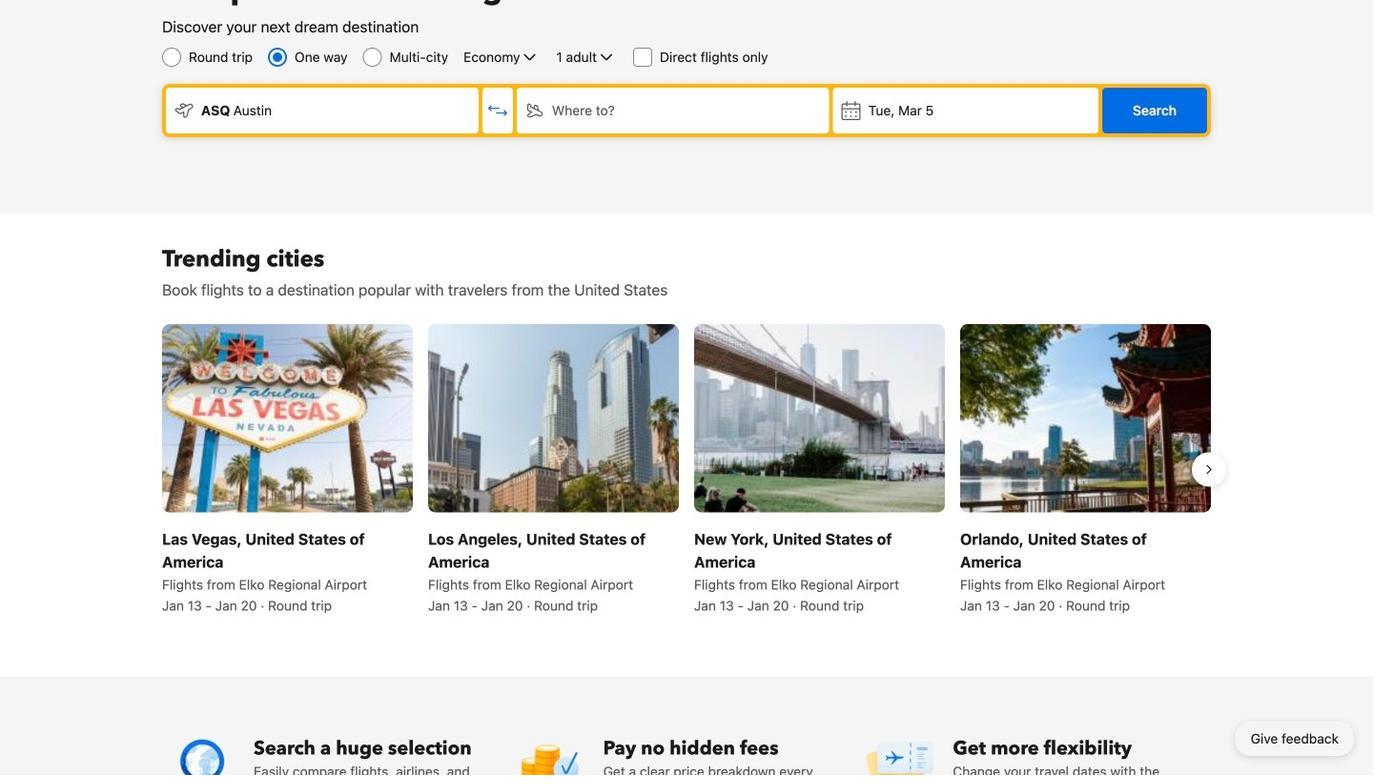 Task type: locate. For each thing, give the bounding box(es) containing it.
region
[[147, 317, 1227, 623]]

los angeles, united states of america image
[[428, 324, 679, 513]]



Task type: describe. For each thing, give the bounding box(es) containing it.
orlando, united states of america image
[[961, 324, 1212, 513]]

new york, united states of america image
[[695, 324, 945, 513]]

las vegas, united states of america image
[[162, 324, 413, 513]]



Task type: vqa. For each thing, say whether or not it's contained in the screenshot.
the Orlando, United States of America image
yes



